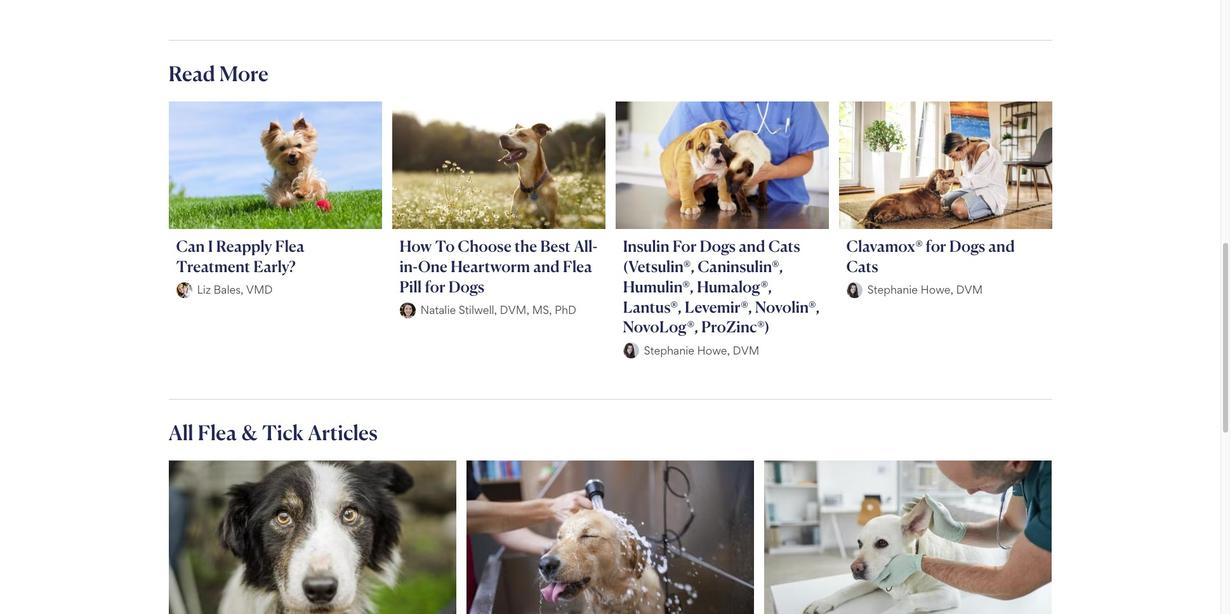 Task type: describe. For each thing, give the bounding box(es) containing it.
and for clavamox® for dogs and cats
[[989, 237, 1015, 256]]

insulin for dogs and cats (vetsulin®, caninsulin®, humulin®, humalog®, lantus®, levemir®, novolin®, novolog®, prozinc®)
[[623, 237, 820, 337]]

read more
[[169, 61, 269, 86]]

dogs inside how to choose the best all- in-one heartworm and flea pill for dogs
[[449, 277, 485, 296]]

dogs for for
[[700, 237, 736, 256]]

for
[[673, 237, 697, 256]]

vmd
[[246, 283, 273, 297]]

(vetsulin®,
[[623, 257, 695, 276]]

reapply
[[216, 237, 272, 256]]

for inside how to choose the best all- in-one heartworm and flea pill for dogs
[[425, 277, 445, 296]]

natalie
[[421, 304, 456, 317]]

humulin®,
[[623, 277, 694, 296]]

by image for how to choose the best all- in-one heartworm and flea pill for dogs
[[400, 303, 416, 318]]

phd
[[555, 304, 577, 317]]

stephanie howe, dvm for for
[[644, 344, 760, 357]]

dvm for clavamox® for dogs and cats
[[956, 283, 983, 297]]

novolin®,
[[755, 297, 820, 317]]

levemir®,
[[685, 297, 752, 317]]

stephanie for clavamox® for dogs and cats
[[868, 283, 918, 297]]

by image for insulin for dogs and cats (vetsulin®, caninsulin®, humulin®, humalog®, lantus®, levemir®, novolin®, novolog®, prozinc®)
[[623, 343, 639, 359]]

pill
[[400, 277, 422, 296]]

flea inside how to choose the best all- in-one heartworm and flea pill for dogs
[[563, 257, 592, 276]]

novolog®,
[[623, 318, 698, 337]]

to
[[435, 237, 455, 256]]

i
[[208, 237, 213, 256]]

all-
[[574, 237, 597, 256]]

tick
[[262, 421, 304, 446]]

0 horizontal spatial flea
[[198, 421, 237, 446]]

in-
[[400, 257, 418, 276]]

dogs for for
[[950, 237, 985, 256]]

articles
[[308, 421, 378, 446]]

and inside how to choose the best all- in-one heartworm and flea pill for dogs
[[533, 257, 560, 276]]

dvm,
[[500, 304, 529, 317]]

caninsulin®,
[[698, 257, 783, 276]]



Task type: locate. For each thing, give the bounding box(es) containing it.
0 horizontal spatial stephanie howe, dvm
[[644, 344, 760, 357]]

humalog®,
[[697, 277, 772, 296]]

1 vertical spatial by image
[[400, 303, 416, 318]]

dvm down prozinc®)
[[733, 344, 760, 357]]

2 horizontal spatial and
[[989, 237, 1015, 256]]

dogs inside clavamox® for dogs and cats
[[950, 237, 985, 256]]

treatment
[[176, 257, 250, 276]]

0 horizontal spatial by image
[[400, 303, 416, 318]]

0 vertical spatial dvm
[[956, 283, 983, 297]]

stephanie for insulin for dogs and cats (vetsulin®, caninsulin®, humulin®, humalog®, lantus®, levemir®, novolin®, novolog®, prozinc®)
[[644, 344, 695, 357]]

howe, for for
[[921, 283, 954, 297]]

&
[[241, 421, 258, 446]]

early?
[[253, 257, 296, 276]]

for down one
[[425, 277, 445, 296]]

stilwell,
[[459, 304, 497, 317]]

bales,
[[214, 283, 244, 297]]

ms,
[[532, 304, 552, 317]]

2 horizontal spatial flea
[[563, 257, 592, 276]]

0 horizontal spatial cats
[[769, 237, 800, 256]]

1 vertical spatial flea
[[563, 257, 592, 276]]

cats for clavamox® for dogs and cats
[[847, 257, 878, 276]]

1 vertical spatial howe,
[[697, 344, 730, 357]]

0 vertical spatial stephanie howe, dvm
[[868, 283, 983, 297]]

lantus®,
[[623, 297, 682, 317]]

2 horizontal spatial by image
[[847, 282, 862, 298]]

2 vertical spatial flea
[[198, 421, 237, 446]]

how to choose the best all- in-one heartworm and flea pill for dogs
[[400, 237, 597, 296]]

stephanie
[[868, 283, 918, 297], [644, 344, 695, 357]]

one
[[418, 257, 448, 276]]

2 horizontal spatial dogs
[[950, 237, 985, 256]]

liz bales, vmd
[[197, 283, 273, 297]]

0 horizontal spatial for
[[425, 277, 445, 296]]

0 vertical spatial stephanie
[[868, 283, 918, 297]]

natalie stilwell, dvm, ms, phd
[[421, 304, 577, 317]]

howe, down prozinc®)
[[697, 344, 730, 357]]

and inside insulin for dogs and cats (vetsulin®, caninsulin®, humulin®, humalog®, lantus®, levemir®, novolin®, novolog®, prozinc®)
[[739, 237, 765, 256]]

by image down pill at the top of the page
[[400, 303, 416, 318]]

stephanie howe, dvm down prozinc®)
[[644, 344, 760, 357]]

2 vertical spatial by image
[[623, 343, 639, 359]]

0 vertical spatial howe,
[[921, 283, 954, 297]]

1 horizontal spatial for
[[926, 237, 946, 256]]

prozinc®)
[[702, 318, 770, 337]]

flea
[[275, 237, 305, 256], [563, 257, 592, 276], [198, 421, 237, 446]]

0 horizontal spatial and
[[533, 257, 560, 276]]

dvm down clavamox® for dogs and cats
[[956, 283, 983, 297]]

clavamox®
[[847, 237, 923, 256]]

flea down all-
[[563, 257, 592, 276]]

all flea & tick articles
[[169, 421, 378, 446]]

1 horizontal spatial flea
[[275, 237, 305, 256]]

1 horizontal spatial howe,
[[921, 283, 954, 297]]

0 horizontal spatial howe,
[[697, 344, 730, 357]]

liz
[[197, 283, 211, 297]]

1 vertical spatial stephanie howe, dvm
[[644, 344, 760, 357]]

all
[[169, 421, 194, 446]]

howe,
[[921, 283, 954, 297], [697, 344, 730, 357]]

by image
[[847, 282, 862, 298], [400, 303, 416, 318], [623, 343, 639, 359]]

more
[[220, 61, 269, 86]]

1 horizontal spatial and
[[739, 237, 765, 256]]

by image
[[176, 282, 192, 298]]

for inside clavamox® for dogs and cats
[[926, 237, 946, 256]]

1 horizontal spatial stephanie
[[868, 283, 918, 297]]

by image down novolog®,
[[623, 343, 639, 359]]

cats for insulin for dogs and cats (vetsulin®, caninsulin®, humulin®, humalog®, lantus®, levemir®, novolin®, novolog®, prozinc®)
[[769, 237, 800, 256]]

for
[[926, 237, 946, 256], [425, 277, 445, 296]]

0 vertical spatial for
[[926, 237, 946, 256]]

choose
[[458, 237, 512, 256]]

how
[[400, 237, 432, 256]]

best
[[540, 237, 571, 256]]

0 vertical spatial flea
[[275, 237, 305, 256]]

stephanie howe, dvm down clavamox® for dogs and cats
[[868, 283, 983, 297]]

can i reapply flea treatment early?
[[176, 237, 305, 276]]

0 horizontal spatial dogs
[[449, 277, 485, 296]]

cats inside insulin for dogs and cats (vetsulin®, caninsulin®, humulin®, humalog®, lantus®, levemir®, novolin®, novolog®, prozinc®)
[[769, 237, 800, 256]]

dvm for insulin for dogs and cats (vetsulin®, caninsulin®, humulin®, humalog®, lantus®, levemir®, novolin®, novolog®, prozinc®)
[[733, 344, 760, 357]]

and
[[739, 237, 765, 256], [989, 237, 1015, 256], [533, 257, 560, 276]]

0 horizontal spatial stephanie
[[644, 344, 695, 357]]

for right clavamox®
[[926, 237, 946, 256]]

1 vertical spatial dvm
[[733, 344, 760, 357]]

cats
[[769, 237, 800, 256], [847, 257, 878, 276]]

cats up caninsulin®, at the right top of page
[[769, 237, 800, 256]]

cats down clavamox®
[[847, 257, 878, 276]]

dogs inside insulin for dogs and cats (vetsulin®, caninsulin®, humulin®, humalog®, lantus®, levemir®, novolin®, novolog®, prozinc®)
[[700, 237, 736, 256]]

flea up 'early?'
[[275, 237, 305, 256]]

stephanie howe, dvm for for
[[868, 283, 983, 297]]

dvm
[[956, 283, 983, 297], [733, 344, 760, 357]]

howe, down clavamox® for dogs and cats
[[921, 283, 954, 297]]

by image down clavamox®
[[847, 282, 862, 298]]

by image for clavamox® for dogs and cats
[[847, 282, 862, 298]]

1 horizontal spatial by image
[[623, 343, 639, 359]]

and for insulin for dogs and cats (vetsulin®, caninsulin®, humulin®, humalog®, lantus®, levemir®, novolin®, novolog®, prozinc®)
[[739, 237, 765, 256]]

howe, for for
[[697, 344, 730, 357]]

heartworm
[[451, 257, 530, 276]]

0 vertical spatial cats
[[769, 237, 800, 256]]

cats inside clavamox® for dogs and cats
[[847, 257, 878, 276]]

1 vertical spatial cats
[[847, 257, 878, 276]]

1 horizontal spatial dogs
[[700, 237, 736, 256]]

0 vertical spatial by image
[[847, 282, 862, 298]]

can
[[176, 237, 205, 256]]

dogs
[[700, 237, 736, 256], [950, 237, 985, 256], [449, 277, 485, 296]]

stephanie down novolog®,
[[644, 344, 695, 357]]

clavamox® for dogs and cats
[[847, 237, 1015, 276]]

1 horizontal spatial stephanie howe, dvm
[[868, 283, 983, 297]]

insulin
[[623, 237, 670, 256]]

flea left &
[[198, 421, 237, 446]]

1 vertical spatial stephanie
[[644, 344, 695, 357]]

flea inside can i reapply flea treatment early?
[[275, 237, 305, 256]]

the
[[515, 237, 537, 256]]

1 horizontal spatial cats
[[847, 257, 878, 276]]

stephanie howe, dvm
[[868, 283, 983, 297], [644, 344, 760, 357]]

read
[[169, 61, 215, 86]]

1 horizontal spatial dvm
[[956, 283, 983, 297]]

and inside clavamox® for dogs and cats
[[989, 237, 1015, 256]]

1 vertical spatial for
[[425, 277, 445, 296]]

stephanie down clavamox®
[[868, 283, 918, 297]]

0 horizontal spatial dvm
[[733, 344, 760, 357]]



Task type: vqa. For each thing, say whether or not it's contained in the screenshot.
middle Dogs
yes



